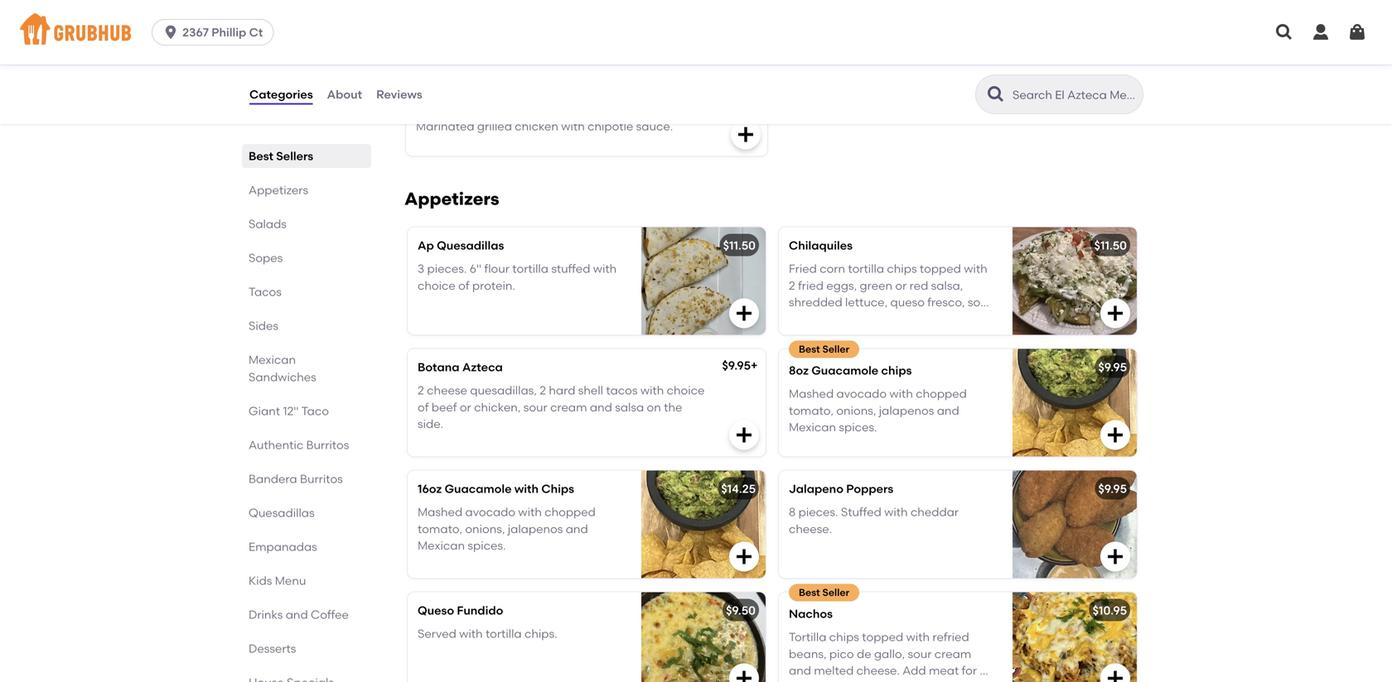 Task type: locate. For each thing, give the bounding box(es) containing it.
1 horizontal spatial quesadillas
[[437, 238, 504, 253]]

0 vertical spatial burritos
[[306, 438, 349, 452]]

0 vertical spatial spices.
[[839, 421, 877, 435]]

1 horizontal spatial chopped
[[916, 387, 967, 401]]

mashed avocado with chopped tomato, onions, jalapenos and mexican spices. down 16oz guacamole with chips
[[418, 506, 596, 553]]

2367
[[182, 25, 209, 39]]

8 pieces. stuffed with cheddar cheese.
[[789, 506, 959, 536]]

quesadillas up empanadas
[[249, 506, 315, 520]]

1 vertical spatial sour
[[524, 401, 548, 415]]

1 vertical spatial an
[[980, 664, 995, 678]]

1 horizontal spatial mexican
[[418, 539, 465, 553]]

or
[[895, 279, 907, 293], [460, 401, 471, 415]]

0 vertical spatial jalapenos
[[879, 404, 934, 418]]

empanadas tab
[[249, 539, 365, 556]]

quesadillas
[[437, 238, 504, 253], [249, 506, 315, 520]]

meat down 'cream,'
[[789, 329, 819, 343]]

of up side.
[[418, 401, 429, 415]]

mashed down 16oz
[[418, 506, 463, 520]]

for down 'cream,'
[[822, 329, 837, 343]]

burritos inside 'bandera burritos' 'tab'
[[300, 472, 343, 486]]

seller up nachos
[[822, 587, 850, 599]]

svg image inside 2367 phillip ct button
[[163, 24, 179, 41]]

1 horizontal spatial sour
[[908, 647, 932, 662]]

1 vertical spatial guacamole
[[445, 482, 512, 496]]

burritos for bandera burritos
[[300, 472, 343, 486]]

topped up salsa,
[[920, 262, 961, 276]]

2367 phillip ct
[[182, 25, 263, 39]]

ap quesadillas image
[[641, 227, 766, 335]]

for down refried
[[962, 664, 977, 678]]

with
[[561, 119, 585, 133], [593, 262, 617, 276], [964, 262, 988, 276], [640, 384, 664, 398], [890, 387, 913, 401], [514, 482, 539, 496], [518, 506, 542, 520], [884, 506, 908, 520], [459, 627, 483, 641], [906, 631, 930, 645]]

1 seller from the top
[[822, 343, 850, 355]]

16oz guacamole with chips image
[[641, 471, 766, 579]]

tortilla chips topped with refried beans, pico de gallo, sour cream and melted cheese. add meat for an additional charge.
[[789, 631, 995, 683]]

1 horizontal spatial guacamole
[[812, 364, 879, 378]]

0 vertical spatial additional
[[857, 329, 915, 343]]

0 horizontal spatial mashed
[[418, 506, 463, 520]]

appetizers down best sellers
[[249, 183, 308, 197]]

chicken,
[[474, 401, 521, 415]]

0 horizontal spatial topped
[[862, 631, 903, 645]]

0 vertical spatial mashed
[[789, 387, 834, 401]]

chilaquiles image
[[1013, 227, 1137, 335]]

choice inside 2 cheese quesadillas, 2 hard shell tacos with choice of beef or chicken, sour cream and salsa on the side.
[[667, 384, 705, 398]]

chips
[[541, 482, 574, 496]]

2 best seller from the top
[[799, 587, 850, 599]]

additional down cilantro on the top of page
[[857, 329, 915, 343]]

0 horizontal spatial of
[[418, 401, 429, 415]]

1 vertical spatial cheese.
[[857, 664, 900, 678]]

add inside tortilla chips topped with refried beans, pico de gallo, sour cream and melted cheese. add meat for an additional charge.
[[903, 664, 926, 678]]

0 vertical spatial best seller
[[799, 343, 850, 355]]

hard
[[549, 384, 575, 398]]

sour right fresco,
[[968, 296, 992, 310]]

2 horizontal spatial 2
[[789, 279, 795, 293]]

jalapenos
[[879, 404, 934, 418], [508, 522, 563, 536]]

burritos inside authentic burritos tab
[[306, 438, 349, 452]]

authentic burritos tab
[[249, 437, 365, 454]]

categories button
[[249, 65, 314, 124]]

add down fresco,
[[945, 312, 969, 326]]

tomato, down 16oz
[[418, 522, 462, 536]]

8oz guacamole chips image
[[1013, 349, 1137, 457]]

drinks
[[249, 608, 283, 622]]

meat down refried
[[929, 664, 959, 678]]

search icon image
[[986, 85, 1006, 104]]

jalapenos for with
[[508, 522, 563, 536]]

0 horizontal spatial onions,
[[465, 522, 505, 536]]

avocado down 16oz guacamole with chips
[[465, 506, 516, 520]]

appetizers
[[249, 183, 308, 197], [404, 188, 499, 209]]

1 vertical spatial chopped
[[545, 506, 596, 520]]

or right beef
[[460, 401, 471, 415]]

1 horizontal spatial add
[[945, 312, 969, 326]]

0 horizontal spatial add
[[903, 664, 926, 678]]

main navigation navigation
[[0, 0, 1392, 65]]

0 vertical spatial or
[[895, 279, 907, 293]]

1 horizontal spatial pieces.
[[799, 506, 838, 520]]

chips down the onions.
[[881, 364, 912, 378]]

0 horizontal spatial or
[[460, 401, 471, 415]]

1 vertical spatial best
[[799, 343, 820, 355]]

topped up "gallo," at the bottom right
[[862, 631, 903, 645]]

cheese. down 8
[[789, 522, 832, 536]]

chipotle grilled chicken burrito
[[416, 96, 596, 110]]

topped inside fried corn tortilla chips topped with 2 fried eggs, green or red salsa, shredded lettuce, queso fresco, sour cream, cilantro and onions. add meat for an additional charge.
[[920, 262, 961, 276]]

2 vertical spatial chips
[[829, 631, 859, 645]]

avocado for chips
[[837, 387, 887, 401]]

6"
[[470, 262, 482, 276]]

salads
[[249, 217, 287, 231]]

1 vertical spatial mashed
[[418, 506, 463, 520]]

desserts tab
[[249, 641, 365, 658]]

0 vertical spatial chopped
[[916, 387, 967, 401]]

best for 2 cheese quesadillas, 2 hard shell tacos with choice of beef or chicken, sour cream and salsa on the side.
[[799, 343, 820, 355]]

stuffed
[[841, 506, 882, 520]]

guacamole for 16oz
[[445, 482, 512, 496]]

1 vertical spatial burritos
[[300, 472, 343, 486]]

0 vertical spatial an
[[840, 329, 855, 343]]

fried
[[789, 262, 817, 276]]

1 best seller from the top
[[799, 343, 850, 355]]

tacos
[[249, 285, 282, 299]]

pieces.
[[427, 262, 467, 276], [799, 506, 838, 520]]

0 vertical spatial meat
[[789, 329, 819, 343]]

best inside tab
[[249, 149, 273, 163]]

svg image for 3 pieces. 6" flour tortilla stuffed with choice of protein.
[[734, 304, 754, 323]]

0 horizontal spatial for
[[822, 329, 837, 343]]

1 vertical spatial or
[[460, 401, 471, 415]]

1 horizontal spatial mashed avocado with chopped tomato, onions, jalapenos and mexican spices.
[[789, 387, 967, 435]]

0 horizontal spatial quesadillas
[[249, 506, 315, 520]]

1 vertical spatial quesadillas
[[249, 506, 315, 520]]

best seller up nachos
[[799, 587, 850, 599]]

giant 12" taco tab
[[249, 403, 365, 420]]

1 horizontal spatial $11.50
[[1094, 238, 1127, 253]]

cheese.
[[789, 522, 832, 536], [857, 664, 900, 678]]

tortilla for served with tortilla chips.
[[486, 627, 522, 641]]

0 horizontal spatial cheese.
[[789, 522, 832, 536]]

quesadillas up 6"
[[437, 238, 504, 253]]

0 vertical spatial sour
[[968, 296, 992, 310]]

burritos down authentic burritos tab
[[300, 472, 343, 486]]

eggs,
[[826, 279, 857, 293]]

best for served with tortilla chips.
[[799, 587, 820, 599]]

8oz
[[789, 364, 809, 378]]

tab
[[249, 675, 365, 683]]

2 left "hard"
[[540, 384, 546, 398]]

0 horizontal spatial tomato,
[[418, 522, 462, 536]]

0 horizontal spatial choice
[[418, 279, 456, 293]]

spices. for chips
[[839, 421, 877, 435]]

best seller up 8oz
[[799, 343, 850, 355]]

8
[[789, 506, 796, 520]]

1 horizontal spatial onions,
[[836, 404, 876, 418]]

cream down "hard"
[[550, 401, 587, 415]]

1 horizontal spatial additional
[[857, 329, 915, 343]]

1 vertical spatial charge.
[[849, 681, 893, 683]]

0 vertical spatial onions,
[[836, 404, 876, 418]]

0 horizontal spatial meat
[[789, 329, 819, 343]]

topped
[[920, 262, 961, 276], [862, 631, 903, 645]]

cream inside 2 cheese quesadillas, 2 hard shell tacos with choice of beef or chicken, sour cream and salsa on the side.
[[550, 401, 587, 415]]

or inside fried corn tortilla chips topped with 2 fried eggs, green or red salsa, shredded lettuce, queso fresco, sour cream, cilantro and onions. add meat for an additional charge.
[[895, 279, 907, 293]]

about button
[[326, 65, 363, 124]]

queso
[[890, 296, 925, 310]]

1 vertical spatial add
[[903, 664, 926, 678]]

the
[[664, 401, 682, 415]]

onions, down 8oz guacamole chips
[[836, 404, 876, 418]]

with inside fried corn tortilla chips topped with 2 fried eggs, green or red salsa, shredded lettuce, queso fresco, sour cream, cilantro and onions. add meat for an additional charge.
[[964, 262, 988, 276]]

1 vertical spatial jalapenos
[[508, 522, 563, 536]]

2 left 'fried'
[[789, 279, 795, 293]]

and inside 2 cheese quesadillas, 2 hard shell tacos with choice of beef or chicken, sour cream and salsa on the side.
[[590, 401, 612, 415]]

appetizers tab
[[249, 181, 365, 199]]

avocado
[[837, 387, 887, 401], [465, 506, 516, 520]]

mexican
[[249, 353, 296, 367], [789, 421, 836, 435], [418, 539, 465, 553]]

tortilla
[[789, 631, 827, 645]]

protein.
[[472, 279, 515, 293]]

avocado down 8oz guacamole chips
[[837, 387, 887, 401]]

spices. down 16oz guacamole with chips
[[468, 539, 506, 553]]

green
[[860, 279, 893, 293]]

or left red
[[895, 279, 907, 293]]

2 vertical spatial mexican
[[418, 539, 465, 553]]

0 horizontal spatial appetizers
[[249, 183, 308, 197]]

guacamole
[[812, 364, 879, 378], [445, 482, 512, 496]]

0 horizontal spatial chopped
[[545, 506, 596, 520]]

onions,
[[836, 404, 876, 418], [465, 522, 505, 536]]

2 horizontal spatial mexican
[[789, 421, 836, 435]]

1 vertical spatial spices.
[[468, 539, 506, 553]]

chips up pico
[[829, 631, 859, 645]]

1 vertical spatial topped
[[862, 631, 903, 645]]

guacamole right 8oz
[[812, 364, 879, 378]]

choice up the
[[667, 384, 705, 398]]

sour inside tortilla chips topped with refried beans, pico de gallo, sour cream and melted cheese. add meat for an additional charge.
[[908, 647, 932, 662]]

topped inside tortilla chips topped with refried beans, pico de gallo, sour cream and melted cheese. add meat for an additional charge.
[[862, 631, 903, 645]]

drinks and coffee tab
[[249, 607, 365, 624]]

categories
[[249, 87, 313, 101]]

about
[[327, 87, 362, 101]]

cheddar
[[911, 506, 959, 520]]

1 vertical spatial avocado
[[465, 506, 516, 520]]

kids menu tab
[[249, 573, 365, 590]]

jalapenos down 8oz guacamole chips
[[879, 404, 934, 418]]

ct
[[249, 25, 263, 39]]

pieces. inside the 3 pieces. 6" flour tortilla stuffed with choice of protein.
[[427, 262, 467, 276]]

jalapeno poppers
[[789, 482, 893, 496]]

ap quesadillas
[[418, 238, 504, 253]]

0 vertical spatial chips
[[887, 262, 917, 276]]

0 horizontal spatial jalapenos
[[508, 522, 563, 536]]

of left the 'protein.' at the top left of the page
[[458, 279, 469, 293]]

bandera burritos tab
[[249, 471, 365, 488]]

1 vertical spatial chips
[[881, 364, 912, 378]]

mashed avocado with chopped tomato, onions, jalapenos and mexican spices.
[[789, 387, 967, 435], [418, 506, 596, 553]]

served
[[418, 627, 456, 641]]

guacamole for 8oz
[[812, 364, 879, 378]]

seller
[[822, 343, 850, 355], [822, 587, 850, 599]]

0 horizontal spatial mexican
[[249, 353, 296, 367]]

0 horizontal spatial 2
[[418, 384, 424, 398]]

$9.95
[[722, 359, 751, 373], [1098, 360, 1127, 374], [1098, 482, 1127, 496]]

mashed down 8oz
[[789, 387, 834, 401]]

0 vertical spatial mashed avocado with chopped tomato, onions, jalapenos and mexican spices.
[[789, 387, 967, 435]]

tomato, down 8oz
[[789, 404, 834, 418]]

1 vertical spatial choice
[[667, 384, 705, 398]]

svg image
[[734, 304, 754, 323], [1105, 304, 1125, 323], [734, 547, 754, 567], [1105, 547, 1125, 567], [1105, 669, 1125, 683]]

coffee
[[311, 608, 349, 622]]

spices. down 8oz guacamole chips
[[839, 421, 877, 435]]

1 horizontal spatial choice
[[667, 384, 705, 398]]

best seller for 8oz guacamole chips
[[799, 343, 850, 355]]

taco
[[301, 404, 329, 418]]

0 horizontal spatial pieces.
[[427, 262, 467, 276]]

best
[[249, 149, 273, 163], [799, 343, 820, 355], [799, 587, 820, 599]]

chopped for 16oz guacamole with chips
[[545, 506, 596, 520]]

2 cheese quesadillas, 2 hard shell tacos with choice of beef or chicken, sour cream and salsa on the side.
[[418, 384, 705, 431]]

Search El Azteca Mexican Restaurant-Mahwah search field
[[1011, 87, 1138, 103]]

chopped down chips
[[545, 506, 596, 520]]

chopped down the onions.
[[916, 387, 967, 401]]

0 horizontal spatial cream
[[550, 401, 587, 415]]

0 vertical spatial topped
[[920, 262, 961, 276]]

mashed for 16oz
[[418, 506, 463, 520]]

jalapeno poppers image
[[1013, 471, 1137, 579]]

0 vertical spatial mexican
[[249, 353, 296, 367]]

tortilla right flour at top
[[512, 262, 549, 276]]

seller up 8oz guacamole chips
[[822, 343, 850, 355]]

2367 phillip ct button
[[152, 19, 280, 46]]

0 vertical spatial for
[[822, 329, 837, 343]]

meat inside fried corn tortilla chips topped with 2 fried eggs, green or red salsa, shredded lettuce, queso fresco, sour cream, cilantro and onions. add meat for an additional charge.
[[789, 329, 819, 343]]

tortilla down fundido
[[486, 627, 522, 641]]

charge. down de at right
[[849, 681, 893, 683]]

1 horizontal spatial jalapenos
[[879, 404, 934, 418]]

tortilla inside the 3 pieces. 6" flour tortilla stuffed with choice of protein.
[[512, 262, 549, 276]]

onions, for with
[[465, 522, 505, 536]]

queso fundido
[[418, 604, 503, 618]]

svg image for mashed avocado with chopped tomato, onions, jalapenos and mexican spices.
[[734, 547, 754, 567]]

sauce.
[[636, 119, 673, 133]]

0 vertical spatial cream
[[550, 401, 587, 415]]

best sellers tab
[[249, 148, 365, 165]]

cream down refried
[[935, 647, 971, 662]]

pieces. for 8
[[799, 506, 838, 520]]

1 vertical spatial additional
[[789, 681, 847, 683]]

0 vertical spatial avocado
[[837, 387, 887, 401]]

0 horizontal spatial charge.
[[849, 681, 893, 683]]

sour
[[968, 296, 992, 310], [524, 401, 548, 415], [908, 647, 932, 662]]

12"
[[283, 404, 299, 418]]

pieces. right 3
[[427, 262, 467, 276]]

0 horizontal spatial guacamole
[[445, 482, 512, 496]]

mexican sandwiches tab
[[249, 351, 365, 386]]

choice down 3
[[418, 279, 456, 293]]

sour down quesadillas,
[[524, 401, 548, 415]]

reviews
[[376, 87, 422, 101]]

1 horizontal spatial spices.
[[839, 421, 877, 435]]

cheese. down "gallo," at the bottom right
[[857, 664, 900, 678]]

0 vertical spatial best
[[249, 149, 273, 163]]

mexican down 16oz
[[418, 539, 465, 553]]

shell
[[578, 384, 603, 398]]

sour right "gallo," at the bottom right
[[908, 647, 932, 662]]

1 horizontal spatial meat
[[929, 664, 959, 678]]

0 vertical spatial guacamole
[[812, 364, 879, 378]]

0 vertical spatial seller
[[822, 343, 850, 355]]

1 vertical spatial meat
[[929, 664, 959, 678]]

svg image
[[1275, 22, 1294, 42], [1311, 22, 1331, 42], [1347, 22, 1367, 42], [163, 24, 179, 41], [736, 125, 756, 144], [734, 425, 754, 445], [1105, 425, 1125, 445], [734, 669, 754, 683]]

1 vertical spatial of
[[418, 401, 429, 415]]

1 vertical spatial onions,
[[465, 522, 505, 536]]

onions, down 16oz guacamole with chips
[[465, 522, 505, 536]]

1 vertical spatial cream
[[935, 647, 971, 662]]

tortilla up the green
[[848, 262, 884, 276]]

guacamole right 16oz
[[445, 482, 512, 496]]

0 vertical spatial cheese.
[[789, 522, 832, 536]]

2 $11.50 from the left
[[1094, 238, 1127, 253]]

best up nachos
[[799, 587, 820, 599]]

2 inside fried corn tortilla chips topped with 2 fried eggs, green or red salsa, shredded lettuce, queso fresco, sour cream, cilantro and onions. add meat for an additional charge.
[[789, 279, 795, 293]]

appetizers up ap quesadillas at the left top
[[404, 188, 499, 209]]

cream
[[550, 401, 587, 415], [935, 647, 971, 662]]

2
[[789, 279, 795, 293], [418, 384, 424, 398], [540, 384, 546, 398]]

2 vertical spatial best
[[799, 587, 820, 599]]

sides
[[249, 319, 278, 333]]

pieces. inside 8 pieces. stuffed with cheddar cheese.
[[799, 506, 838, 520]]

fried
[[798, 279, 824, 293]]

1 vertical spatial mashed avocado with chopped tomato, onions, jalapenos and mexican spices.
[[418, 506, 596, 553]]

best left the sellers
[[249, 149, 273, 163]]

burritos
[[306, 438, 349, 452], [300, 472, 343, 486]]

sopes tab
[[249, 249, 365, 267]]

0 vertical spatial tomato,
[[789, 404, 834, 418]]

0 vertical spatial pieces.
[[427, 262, 467, 276]]

$11.50 for 3 pieces. 6" flour tortilla stuffed with choice of protein.
[[723, 238, 756, 253]]

1 horizontal spatial for
[[962, 664, 977, 678]]

add down "gallo," at the bottom right
[[903, 664, 926, 678]]

burritos down taco
[[306, 438, 349, 452]]

pieces. down jalapeno
[[799, 506, 838, 520]]

spices.
[[839, 421, 877, 435], [468, 539, 506, 553]]

0 horizontal spatial $11.50
[[723, 238, 756, 253]]

chips inside fried corn tortilla chips topped with 2 fried eggs, green or red salsa, shredded lettuce, queso fresco, sour cream, cilantro and onions. add meat for an additional charge.
[[887, 262, 917, 276]]

chips up red
[[887, 262, 917, 276]]

charge. down the onions.
[[918, 329, 961, 343]]

mexican down 8oz
[[789, 421, 836, 435]]

additional inside fried corn tortilla chips topped with 2 fried eggs, green or red salsa, shredded lettuce, queso fresco, sour cream, cilantro and onions. add meat for an additional charge.
[[857, 329, 915, 343]]

2 left cheese
[[418, 384, 424, 398]]

additional down melted in the bottom right of the page
[[789, 681, 847, 683]]

1 $11.50 from the left
[[723, 238, 756, 253]]

0 horizontal spatial sour
[[524, 401, 548, 415]]

mashed avocado with chopped tomato, onions, jalapenos and mexican spices. down 8oz guacamole chips
[[789, 387, 967, 435]]

menu
[[275, 574, 306, 588]]

mexican up 'sandwiches'
[[249, 353, 296, 367]]

1 horizontal spatial avocado
[[837, 387, 887, 401]]

0 vertical spatial of
[[458, 279, 469, 293]]

best up 8oz
[[799, 343, 820, 355]]

1 vertical spatial mexican
[[789, 421, 836, 435]]

pico
[[829, 647, 854, 662]]

mexican sandwiches
[[249, 353, 316, 385]]

tortilla inside fried corn tortilla chips topped with 2 fried eggs, green or red salsa, shredded lettuce, queso fresco, sour cream, cilantro and onions. add meat for an additional charge.
[[848, 262, 884, 276]]

1 horizontal spatial mashed
[[789, 387, 834, 401]]

marinated
[[416, 119, 474, 133]]

jalapenos for chips
[[879, 404, 934, 418]]

2 seller from the top
[[822, 587, 850, 599]]

1 horizontal spatial an
[[980, 664, 995, 678]]

jalapenos down chips
[[508, 522, 563, 536]]

1 horizontal spatial 2
[[540, 384, 546, 398]]

best seller
[[799, 343, 850, 355], [799, 587, 850, 599]]

bandera burritos
[[249, 472, 343, 486]]



Task type: describe. For each thing, give the bounding box(es) containing it.
shredded
[[789, 296, 842, 310]]

additional inside tortilla chips topped with refried beans, pico de gallo, sour cream and melted cheese. add meat for an additional charge.
[[789, 681, 847, 683]]

side.
[[418, 417, 443, 431]]

cream,
[[789, 312, 829, 326]]

melted
[[814, 664, 854, 678]]

beans,
[[789, 647, 827, 662]]

quesadillas inside tab
[[249, 506, 315, 520]]

sides tab
[[249, 317, 365, 335]]

spices. for with
[[468, 539, 506, 553]]

fried corn tortilla chips topped with 2 fried eggs, green or red salsa, shredded lettuce, queso fresco, sour cream, cilantro and onions. add meat for an additional charge.
[[789, 262, 992, 343]]

mashed avocado with chopped tomato, onions, jalapenos and mexican spices. for chips
[[789, 387, 967, 435]]

chips inside tortilla chips topped with refried beans, pico de gallo, sour cream and melted cheese. add meat for an additional charge.
[[829, 631, 859, 645]]

azteca
[[462, 360, 503, 374]]

and inside fried corn tortilla chips topped with 2 fried eggs, green or red salsa, shredded lettuce, queso fresco, sour cream, cilantro and onions. add meat for an additional charge.
[[877, 312, 900, 326]]

quesadillas,
[[470, 384, 537, 398]]

choice inside the 3 pieces. 6" flour tortilla stuffed with choice of protein.
[[418, 279, 456, 293]]

svg image for 8 pieces. stuffed with cheddar cheese.
[[1105, 547, 1125, 567]]

with inside tortilla chips topped with refried beans, pico de gallo, sour cream and melted cheese. add meat for an additional charge.
[[906, 631, 930, 645]]

chopped for 8oz guacamole chips
[[916, 387, 967, 401]]

cheese. inside 8 pieces. stuffed with cheddar cheese.
[[789, 522, 832, 536]]

reviews button
[[375, 65, 423, 124]]

+
[[751, 359, 758, 373]]

seller for 8oz guacamole chips
[[822, 343, 850, 355]]

stuffed
[[551, 262, 590, 276]]

sour inside 2 cheese quesadillas, 2 hard shell tacos with choice of beef or chicken, sour cream and salsa on the side.
[[524, 401, 548, 415]]

add inside fried corn tortilla chips topped with 2 fried eggs, green or red salsa, shredded lettuce, queso fresco, sour cream, cilantro and onions. add meat for an additional charge.
[[945, 312, 969, 326]]

chilaquiles
[[789, 238, 853, 253]]

and inside tortilla chips topped with refried beans, pico de gallo, sour cream and melted cheese. add meat for an additional charge.
[[789, 664, 811, 678]]

mexican for 8oz guacamole chips
[[789, 421, 836, 435]]

chipotle
[[416, 96, 465, 110]]

pieces. for 3
[[427, 262, 467, 276]]

cheese
[[427, 384, 467, 398]]

salsa
[[615, 401, 644, 415]]

fundido
[[457, 604, 503, 618]]

refried
[[933, 631, 969, 645]]

3 pieces. 6" flour tortilla stuffed with choice of protein.
[[418, 262, 617, 293]]

tacos tab
[[249, 283, 365, 301]]

mashed avocado with chopped tomato, onions, jalapenos and mexican spices. for with
[[418, 506, 596, 553]]

16oz
[[418, 482, 442, 496]]

cilantro
[[832, 312, 875, 326]]

onions.
[[902, 312, 942, 326]]

fresco,
[[928, 296, 965, 310]]

corn
[[820, 262, 845, 276]]

sellers
[[276, 149, 313, 163]]

charge. inside tortilla chips topped with refried beans, pico de gallo, sour cream and melted cheese. add meat for an additional charge.
[[849, 681, 893, 683]]

desserts
[[249, 642, 296, 656]]

mexican for 16oz guacamole with chips
[[418, 539, 465, 553]]

svg image for fried corn tortilla chips topped with 2 fried eggs, green or red salsa, shredded lettuce, queso fresco, sour cream, cilantro and onions. add meat for an additional charge.
[[1105, 304, 1125, 323]]

$11.50 for fried corn tortilla chips topped with 2 fried eggs, green or red salsa, shredded lettuce, queso fresco, sour cream, cilantro and onions. add meat for an additional charge.
[[1094, 238, 1127, 253]]

$9.50
[[726, 604, 756, 618]]

nachos image
[[1013, 593, 1137, 683]]

$9.95 +
[[722, 359, 758, 373]]

drinks and coffee
[[249, 608, 349, 622]]

of inside the 3 pieces. 6" flour tortilla stuffed with choice of protein.
[[458, 279, 469, 293]]

giant 12" taco
[[249, 404, 329, 418]]

3
[[418, 262, 424, 276]]

seller for nachos
[[822, 587, 850, 599]]

an inside tortilla chips topped with refried beans, pico de gallo, sour cream and melted cheese. add meat for an additional charge.
[[980, 664, 995, 678]]

queso fundido image
[[641, 593, 766, 683]]

quesadillas tab
[[249, 505, 365, 522]]

tomato, for 16oz
[[418, 522, 462, 536]]

salsa,
[[931, 279, 963, 293]]

or inside 2 cheese quesadillas, 2 hard shell tacos with choice of beef or chicken, sour cream and salsa on the side.
[[460, 401, 471, 415]]

chicken
[[508, 96, 555, 110]]

grilled
[[477, 119, 512, 133]]

served with tortilla chips.
[[418, 627, 557, 641]]

and inside 'tab'
[[286, 608, 308, 622]]

ap
[[418, 238, 434, 253]]

salads tab
[[249, 215, 365, 233]]

1 horizontal spatial appetizers
[[404, 188, 499, 209]]

16oz guacamole with chips
[[418, 482, 574, 496]]

gallo,
[[874, 647, 905, 662]]

with inside 8 pieces. stuffed with cheddar cheese.
[[884, 506, 908, 520]]

nachos
[[789, 607, 833, 621]]

charge. inside fried corn tortilla chips topped with 2 fried eggs, green or red salsa, shredded lettuce, queso fresco, sour cream, cilantro and onions. add meat for an additional charge.
[[918, 329, 961, 343]]

burritos for authentic burritos
[[306, 438, 349, 452]]

best seller for nachos
[[799, 587, 850, 599]]

chicken
[[515, 119, 558, 133]]

best sellers
[[249, 149, 313, 163]]

cream inside tortilla chips topped with refried beans, pico de gallo, sour cream and melted cheese. add meat for an additional charge.
[[935, 647, 971, 662]]

an inside fried corn tortilla chips topped with 2 fried eggs, green or red salsa, shredded lettuce, queso fresco, sour cream, cilantro and onions. add meat for an additional charge.
[[840, 329, 855, 343]]

bandera
[[249, 472, 297, 486]]

jalapeno
[[789, 482, 844, 496]]

empanadas
[[249, 540, 317, 554]]

botana azteca
[[418, 360, 503, 374]]

red
[[910, 279, 928, 293]]

cheese. inside tortilla chips topped with refried beans, pico de gallo, sour cream and melted cheese. add meat for an additional charge.
[[857, 664, 900, 678]]

$14.25
[[721, 482, 756, 496]]

grilled
[[468, 96, 506, 110]]

sopes
[[249, 251, 283, 265]]

meat inside tortilla chips topped with refried beans, pico de gallo, sour cream and melted cheese. add meat for an additional charge.
[[929, 664, 959, 678]]

kids menu
[[249, 574, 306, 588]]

with inside the 3 pieces. 6" flour tortilla stuffed with choice of protein.
[[593, 262, 617, 276]]

authentic burritos
[[249, 438, 349, 452]]

de
[[857, 647, 871, 662]]

with inside 2 cheese quesadillas, 2 hard shell tacos with choice of beef or chicken, sour cream and salsa on the side.
[[640, 384, 664, 398]]

mashed for 8oz
[[789, 387, 834, 401]]

mexican inside mexican sandwiches
[[249, 353, 296, 367]]

of inside 2 cheese quesadillas, 2 hard shell tacos with choice of beef or chicken, sour cream and salsa on the side.
[[418, 401, 429, 415]]

botana
[[418, 360, 460, 374]]

giant
[[249, 404, 280, 418]]

$10.95
[[1093, 604, 1127, 618]]

on
[[647, 401, 661, 415]]

marinated grilled chicken with chipotle sauce.
[[416, 119, 673, 133]]

for inside fried corn tortilla chips topped with 2 fried eggs, green or red salsa, shredded lettuce, queso fresco, sour cream, cilantro and onions. add meat for an additional charge.
[[822, 329, 837, 343]]

flour
[[484, 262, 510, 276]]

poppers
[[846, 482, 893, 496]]

tortilla for fried corn tortilla chips topped with 2 fried eggs, green or red salsa, shredded lettuce, queso fresco, sour cream, cilantro and onions. add meat for an additional charge.
[[848, 262, 884, 276]]

tacos
[[606, 384, 638, 398]]

sour inside fried corn tortilla chips topped with 2 fried eggs, green or red salsa, shredded lettuce, queso fresco, sour cream, cilantro and onions. add meat for an additional charge.
[[968, 296, 992, 310]]

chips.
[[525, 627, 557, 641]]

authentic
[[249, 438, 303, 452]]

phillip
[[212, 25, 246, 39]]

onions, for chips
[[836, 404, 876, 418]]

tomato, for 8oz
[[789, 404, 834, 418]]

for inside tortilla chips topped with refried beans, pico de gallo, sour cream and melted cheese. add meat for an additional charge.
[[962, 664, 977, 678]]

avocado for with
[[465, 506, 516, 520]]

appetizers inside tab
[[249, 183, 308, 197]]

0 vertical spatial quesadillas
[[437, 238, 504, 253]]

8oz guacamole chips
[[789, 364, 912, 378]]

lettuce,
[[845, 296, 888, 310]]



Task type: vqa. For each thing, say whether or not it's contained in the screenshot.
4.5
no



